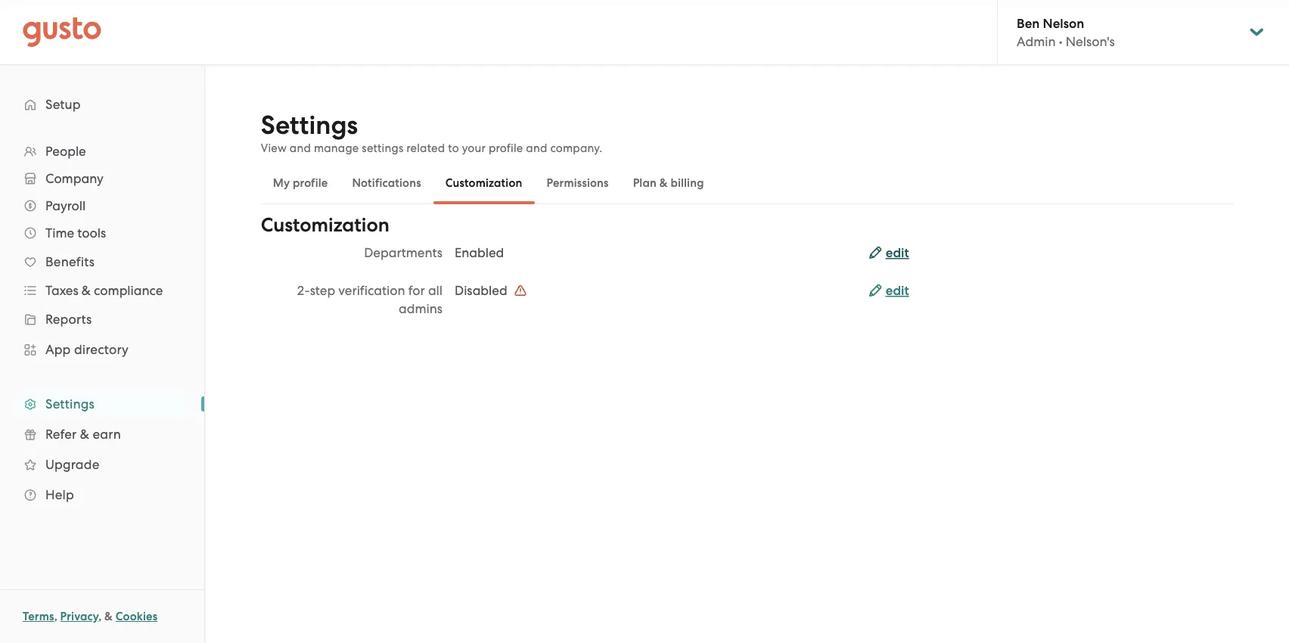 Task type: describe. For each thing, give the bounding box(es) containing it.
upgrade link
[[15, 451, 189, 478]]

privacy link
[[60, 610, 99, 624]]

refer & earn
[[45, 427, 121, 442]]

billing
[[671, 176, 704, 190]]

time tools button
[[15, 220, 189, 247]]

upgrade
[[45, 457, 100, 472]]

refer & earn link
[[15, 421, 189, 448]]

setup link
[[15, 91, 189, 118]]

verification
[[339, 283, 405, 298]]

view
[[261, 142, 287, 155]]

manage
[[314, 142, 359, 155]]

gusto navigation element
[[0, 65, 204, 534]]

notifications
[[352, 176, 421, 190]]

admin
[[1017, 34, 1056, 49]]

help
[[45, 487, 74, 503]]

cookies
[[116, 610, 158, 624]]

1 , from the left
[[54, 610, 57, 624]]

profile inside button
[[293, 176, 328, 190]]

to
[[448, 142, 459, 155]]

edit for enabled
[[886, 245, 910, 261]]

time tools
[[45, 226, 106, 241]]

setup
[[45, 97, 81, 112]]

plan & billing button
[[621, 165, 717, 201]]

my
[[273, 176, 290, 190]]

profile inside settings view and manage settings related to your profile and company.
[[489, 142, 523, 155]]

ben nelson admin • nelson's
[[1017, 15, 1116, 49]]

people
[[45, 144, 86, 159]]

people button
[[15, 138, 189, 165]]

notifications button
[[340, 165, 434, 201]]

settings tabs tab list
[[261, 162, 1234, 204]]

related
[[407, 142, 445, 155]]

edit button for disabled
[[870, 282, 910, 300]]

•
[[1060, 34, 1063, 49]]

list containing people
[[0, 138, 204, 510]]

taxes & compliance button
[[15, 277, 189, 304]]

permissions
[[547, 176, 609, 190]]

1 vertical spatial customization
[[261, 214, 390, 237]]

2-step verification for all admins
[[297, 283, 443, 316]]

customization inside button
[[446, 176, 523, 190]]

settings
[[362, 142, 404, 155]]

departments
[[364, 245, 443, 260]]

settings for settings
[[45, 397, 95, 412]]

app directory
[[45, 342, 129, 357]]

admins
[[399, 301, 443, 316]]

disabled
[[455, 283, 511, 298]]

time
[[45, 226, 74, 241]]

company.
[[551, 142, 603, 155]]

refer
[[45, 427, 77, 442]]

company button
[[15, 165, 189, 192]]

earn
[[93, 427, 121, 442]]

edit for disabled
[[886, 283, 910, 299]]

benefits
[[45, 254, 95, 269]]

company
[[45, 171, 103, 186]]

taxes & compliance
[[45, 283, 163, 298]]

benefits link
[[15, 248, 189, 276]]

my profile
[[273, 176, 328, 190]]

your
[[462, 142, 486, 155]]

my profile button
[[261, 165, 340, 201]]

ben
[[1017, 15, 1040, 31]]

compliance
[[94, 283, 163, 298]]



Task type: locate. For each thing, give the bounding box(es) containing it.
,
[[54, 610, 57, 624], [99, 610, 102, 624]]

settings up manage
[[261, 110, 358, 141]]

2 and from the left
[[526, 142, 548, 155]]

settings for settings view and manage settings related to your profile and company.
[[261, 110, 358, 141]]

app directory link
[[15, 336, 189, 363]]

terms link
[[23, 610, 54, 624]]

profile
[[489, 142, 523, 155], [293, 176, 328, 190]]

& left cookies button
[[105, 610, 113, 624]]

terms
[[23, 610, 54, 624]]

nelson's
[[1066, 34, 1116, 49]]

privacy
[[60, 610, 99, 624]]

settings inside settings view and manage settings related to your profile and company.
[[261, 110, 358, 141]]

taxes
[[45, 283, 78, 298]]

edit button for enabled
[[870, 244, 910, 262]]

1 horizontal spatial profile
[[489, 142, 523, 155]]

0 vertical spatial edit button
[[870, 244, 910, 262]]

2 , from the left
[[99, 610, 102, 624]]

tools
[[77, 226, 106, 241]]

& for compliance
[[82, 283, 91, 298]]

1 edit from the top
[[886, 245, 910, 261]]

& for earn
[[80, 427, 89, 442]]

customization down your
[[446, 176, 523, 190]]

, left cookies button
[[99, 610, 102, 624]]

&
[[660, 176, 668, 190], [82, 283, 91, 298], [80, 427, 89, 442], [105, 610, 113, 624]]

customization
[[446, 176, 523, 190], [261, 214, 390, 237]]

profile right your
[[489, 142, 523, 155]]

and
[[290, 142, 311, 155], [526, 142, 548, 155]]

edit button
[[870, 244, 910, 262], [870, 282, 910, 300]]

home image
[[23, 17, 101, 47]]

& left earn
[[80, 427, 89, 442]]

and left the company.
[[526, 142, 548, 155]]

payroll button
[[15, 192, 189, 220]]

2 edit button from the top
[[870, 282, 910, 300]]

enabled
[[455, 245, 504, 260]]

customization button
[[434, 165, 535, 201]]

1 horizontal spatial customization
[[446, 176, 523, 190]]

1 horizontal spatial ,
[[99, 610, 102, 624]]

0 horizontal spatial profile
[[293, 176, 328, 190]]

app
[[45, 342, 71, 357]]

0 vertical spatial profile
[[489, 142, 523, 155]]

0 vertical spatial customization
[[446, 176, 523, 190]]

0 vertical spatial edit
[[886, 245, 910, 261]]

reports
[[45, 312, 92, 327]]

& inside 'button'
[[660, 176, 668, 190]]

settings inside gusto navigation element
[[45, 397, 95, 412]]

list
[[0, 138, 204, 510]]

1 horizontal spatial settings
[[261, 110, 358, 141]]

0 vertical spatial settings
[[261, 110, 358, 141]]

plan
[[633, 176, 657, 190]]

permissions button
[[535, 165, 621, 201]]

1 vertical spatial edit
[[886, 283, 910, 299]]

settings link
[[15, 391, 189, 418]]

1 horizontal spatial and
[[526, 142, 548, 155]]

, left privacy
[[54, 610, 57, 624]]

edit
[[886, 245, 910, 261], [886, 283, 910, 299]]

& inside "link"
[[80, 427, 89, 442]]

1 and from the left
[[290, 142, 311, 155]]

customization down my profile button
[[261, 214, 390, 237]]

terms , privacy , & cookies
[[23, 610, 158, 624]]

& right plan at the top
[[660, 176, 668, 190]]

settings view and manage settings related to your profile and company.
[[261, 110, 603, 155]]

& right taxes
[[82, 283, 91, 298]]

0 horizontal spatial ,
[[54, 610, 57, 624]]

1 vertical spatial profile
[[293, 176, 328, 190]]

2-
[[297, 283, 310, 298]]

& inside dropdown button
[[82, 283, 91, 298]]

settings
[[261, 110, 358, 141], [45, 397, 95, 412]]

profile right the 'my'
[[293, 176, 328, 190]]

2 edit from the top
[[886, 283, 910, 299]]

cookies button
[[116, 608, 158, 626]]

settings up refer on the left of the page
[[45, 397, 95, 412]]

0 horizontal spatial customization
[[261, 214, 390, 237]]

step
[[310, 283, 335, 298]]

1 edit button from the top
[[870, 244, 910, 262]]

payroll
[[45, 198, 86, 213]]

module__icon___go7vc image
[[515, 285, 527, 297]]

1 vertical spatial settings
[[45, 397, 95, 412]]

0 horizontal spatial settings
[[45, 397, 95, 412]]

directory
[[74, 342, 129, 357]]

plan & billing
[[633, 176, 704, 190]]

reports link
[[15, 306, 189, 333]]

for
[[409, 283, 425, 298]]

0 horizontal spatial and
[[290, 142, 311, 155]]

and right view
[[290, 142, 311, 155]]

nelson
[[1044, 15, 1085, 31]]

1 vertical spatial edit button
[[870, 282, 910, 300]]

help link
[[15, 481, 189, 509]]

all
[[428, 283, 443, 298]]

& for billing
[[660, 176, 668, 190]]



Task type: vqa. For each thing, say whether or not it's contained in the screenshot.
admins
yes



